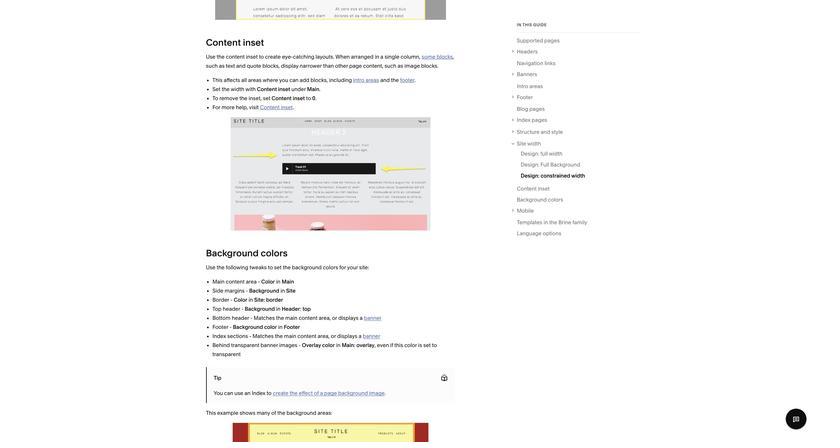 Task type: locate. For each thing, give the bounding box(es) containing it.
0 horizontal spatial content inset
[[206, 37, 264, 48]]

0 horizontal spatial such
[[206, 63, 218, 69]]

2 vertical spatial colors
[[323, 265, 338, 271]]

2 vertical spatial and
[[541, 129, 550, 135]]

and right text
[[236, 63, 246, 69]]

content up overlay at left
[[298, 334, 316, 340]]

site inside dropdown button
[[517, 141, 526, 147]]

1 horizontal spatial image
[[404, 63, 420, 69]]

index pages button
[[510, 116, 640, 125]]

0 horizontal spatial and
[[236, 63, 246, 69]]

color left is at the bottom right
[[404, 343, 417, 349]]

content up 'background colors' link
[[517, 186, 537, 192]]

this left example
[[206, 410, 216, 417]]

header:
[[282, 306, 301, 313]]

2 horizontal spatial footer
[[517, 94, 533, 101]]

in this guide
[[517, 22, 547, 27]]

content inset link right visit
[[260, 104, 293, 111]]

0 vertical spatial use
[[206, 53, 215, 60]]

0 vertical spatial area,
[[319, 315, 331, 322]]

structure and style link
[[517, 128, 640, 137]]

areas up with
[[248, 77, 262, 83]]

overlay
[[302, 343, 321, 349]]

and down content,
[[380, 77, 390, 83]]

index down blog
[[517, 117, 531, 123]]

0 horizontal spatial image
[[369, 391, 385, 397]]

1 horizontal spatial site
[[517, 141, 526, 147]]

of right the effect
[[314, 391, 319, 397]]

1 as from the left
[[219, 63, 225, 69]]

blocks, right add
[[311, 77, 328, 83]]

your
[[347, 265, 358, 271]]

content
[[206, 37, 241, 48], [257, 86, 277, 92], [272, 95, 292, 101], [260, 104, 280, 111], [517, 186, 537, 192]]

1 vertical spatial index
[[212, 334, 226, 340]]

0 horizontal spatial as
[[219, 63, 225, 69]]

1 use from the top
[[206, 53, 215, 60]]

1 vertical spatial page
[[324, 391, 337, 397]]

inset
[[243, 37, 264, 48], [246, 53, 258, 60], [278, 86, 290, 92], [293, 95, 305, 101], [281, 104, 293, 111], [538, 186, 550, 192]]

following
[[226, 265, 248, 271]]

the left following
[[217, 265, 225, 271]]

design: full width
[[521, 151, 563, 157]]

set
[[212, 86, 220, 92]]

1 horizontal spatial areas
[[366, 77, 379, 83]]

0 horizontal spatial ,
[[375, 343, 376, 349]]

such
[[206, 63, 218, 69], [385, 63, 396, 69]]

intro areas link
[[517, 82, 543, 93]]

width right constrained
[[571, 173, 585, 179]]

1 vertical spatial banner link
[[363, 334, 380, 340]]

set right "tweaks"
[[274, 265, 282, 271]]

colors up mobile dropdown button at top right
[[548, 197, 563, 203]]

0 horizontal spatial colors
[[261, 248, 288, 259]]

tip
[[214, 375, 221, 382]]

main down header:
[[285, 315, 297, 322]]

blocks, up where
[[262, 63, 280, 69]]

1 horizontal spatial as
[[398, 63, 403, 69]]

2 vertical spatial background
[[287, 410, 316, 417]]

0 vertical spatial and
[[236, 63, 246, 69]]

in down border
[[276, 306, 280, 313]]

this up set
[[212, 77, 222, 83]]

width
[[231, 86, 244, 92], [527, 141, 541, 147], [549, 151, 563, 157], [571, 173, 585, 179]]

site:
[[254, 297, 265, 304]]

pages inside dropdown button
[[532, 117, 547, 123]]

visit
[[249, 104, 259, 111]]

1 horizontal spatial content inset
[[517, 186, 550, 192]]

and left style
[[541, 129, 550, 135]]

top
[[302, 306, 311, 313]]

0 horizontal spatial background colors
[[206, 248, 288, 259]]

1 horizontal spatial color
[[322, 343, 335, 349]]

transparent down sections
[[231, 343, 259, 349]]

2 horizontal spatial and
[[541, 129, 550, 135]]

footer
[[517, 94, 533, 101], [212, 324, 228, 331], [284, 324, 300, 331]]

color down border
[[264, 324, 277, 331]]

1 horizontal spatial background colors
[[517, 197, 563, 203]]

blocks, inside , such as text and quote blocks, display narrower than other page content, such as image blocks.
[[262, 63, 280, 69]]

constrained
[[541, 173, 570, 179]]

can left use
[[224, 391, 233, 397]]

pages for supported pages
[[544, 37, 560, 44]]

1 horizontal spatial this
[[523, 22, 532, 27]]

the up 'options'
[[549, 220, 557, 226]]

as down single
[[398, 63, 403, 69]]

transparent down behind
[[212, 352, 241, 358]]

such down single
[[385, 63, 396, 69]]

background colors link
[[517, 195, 563, 206]]

width up design: full width
[[527, 141, 541, 147]]

, left even
[[375, 343, 376, 349]]

blocks.
[[421, 63, 438, 69]]

pages up structure and style
[[532, 117, 547, 123]]

0 vertical spatial this
[[212, 77, 222, 83]]

use for use the following tweaks to set the background colors for your site:
[[206, 265, 215, 271]]

color inside main content area - color in main side margins - background in site border - color in site: border top header - background in header: top bottom header - matches the main content area, or displays a banner footer - background color in footer index sections - matches the main content area, or displays a banner
[[264, 324, 277, 331]]

0 vertical spatial transparent
[[231, 343, 259, 349]]

0 vertical spatial set
[[263, 95, 270, 101]]

the up images
[[275, 334, 283, 340]]

1 design: from the top
[[521, 151, 539, 157]]

0 vertical spatial design:
[[521, 151, 539, 157]]

this right if
[[394, 343, 403, 349]]

this for this affects all areas where you can add blocks, including intro areas and the footer . set the width with content inset under main . to remove the inset, set content inset to 0 . for more help, visit content inset .
[[212, 77, 222, 83]]

site up header:
[[286, 288, 296, 295]]

main
[[285, 315, 297, 322], [284, 334, 296, 340]]

1 vertical spatial design:
[[521, 162, 539, 168]]

page up areas:
[[324, 391, 337, 397]]

background colors up mobile
[[517, 197, 563, 203]]

matches down site: at the bottom left
[[254, 315, 275, 322]]

use for use the content inset to create eye-catching layouts. when arranged in a single column, some blocks
[[206, 53, 215, 60]]

content inset up text
[[206, 37, 264, 48]]

1 horizontal spatial page
[[349, 63, 362, 69]]

1 vertical spatial can
[[224, 391, 233, 397]]

you
[[279, 77, 288, 83]]

1 vertical spatial use
[[206, 265, 215, 271]]

in down use the following tweaks to set the background colors for your site:
[[276, 279, 281, 285]]

0 vertical spatial site
[[517, 141, 526, 147]]

bottom
[[212, 315, 231, 322]]

1 vertical spatial content inset
[[517, 186, 550, 192]]

transparent
[[231, 343, 259, 349], [212, 352, 241, 358]]

color
[[261, 279, 275, 285], [234, 297, 247, 304]]

header up sections
[[232, 315, 249, 322]]

color down margins
[[234, 297, 247, 304]]

1 vertical spatial ,
[[375, 343, 376, 349]]

and
[[236, 63, 246, 69], [380, 77, 390, 83], [541, 129, 550, 135]]

site width link
[[517, 139, 640, 148]]

main
[[307, 86, 319, 92], [212, 279, 225, 285], [282, 279, 294, 285]]

0 vertical spatial content inset
[[206, 37, 264, 48]]

footer down header:
[[284, 324, 300, 331]]

brine constrained width.png image
[[215, 0, 446, 20]]

1 horizontal spatial and
[[380, 77, 390, 83]]

0 vertical spatial of
[[314, 391, 319, 397]]

content inset link up mobile
[[517, 184, 550, 195]]

.
[[415, 77, 416, 83], [319, 86, 321, 92], [315, 95, 317, 101], [293, 104, 294, 111], [385, 391, 386, 397]]

0 vertical spatial create
[[265, 53, 281, 60]]

index pages
[[517, 117, 547, 123]]

color right area
[[261, 279, 275, 285]]

in up 'options'
[[544, 220, 548, 226]]

can inside this affects all areas where you can add blocks, including intro areas and the footer . set the width with content inset under main . to remove the inset, set content inset to 0 . for more help, visit content inset .
[[289, 77, 298, 83]]

image
[[404, 63, 420, 69], [369, 391, 385, 397]]

0 horizontal spatial site
[[286, 288, 296, 295]]

help,
[[236, 104, 248, 111]]

main up side
[[212, 279, 225, 285]]

0 vertical spatial blocks,
[[262, 63, 280, 69]]

, right some
[[453, 53, 454, 60]]

where
[[263, 77, 278, 83]]

1 horizontal spatial color
[[261, 279, 275, 285]]

use
[[234, 391, 243, 397]]

2 use from the top
[[206, 265, 215, 271]]

images
[[279, 343, 297, 349]]

as
[[219, 63, 225, 69], [398, 63, 403, 69]]

intro
[[517, 83, 528, 90]]

index right an
[[252, 391, 265, 397]]

2 horizontal spatial colors
[[548, 197, 563, 203]]

background
[[550, 162, 580, 168], [517, 197, 547, 203], [206, 248, 259, 259], [249, 288, 279, 295], [245, 306, 275, 313], [233, 324, 263, 331]]

pages up index pages
[[529, 106, 545, 112]]

content,
[[363, 63, 383, 69]]

2 vertical spatial design:
[[521, 173, 539, 179]]

, inside , even if this color is set to transparent
[[375, 343, 376, 349]]

2 vertical spatial pages
[[532, 117, 547, 123]]

background up constrained
[[550, 162, 580, 168]]

-
[[258, 279, 260, 285], [246, 288, 248, 295], [230, 297, 233, 304], [241, 306, 244, 313], [250, 315, 252, 322], [230, 324, 232, 331], [249, 334, 251, 340], [299, 343, 301, 349]]

set right inset,
[[263, 95, 270, 101]]

page inside , such as text and quote blocks, display narrower than other page content, such as image blocks.
[[349, 63, 362, 69]]

2 vertical spatial banner
[[261, 343, 278, 349]]

top
[[212, 306, 222, 313]]

1 vertical spatial colors
[[261, 248, 288, 259]]

0 horizontal spatial can
[[224, 391, 233, 397]]

0 vertical spatial header
[[223, 306, 240, 313]]

background up sections
[[233, 324, 263, 331]]

1 vertical spatial background colors
[[206, 248, 288, 259]]

areas
[[248, 77, 262, 83], [366, 77, 379, 83], [529, 83, 543, 90]]

brine content inset.png image
[[230, 117, 431, 231]]

0 vertical spatial color
[[261, 279, 275, 285]]

colors left for
[[323, 265, 338, 271]]

main down use the following tweaks to set the background colors for your site:
[[282, 279, 294, 285]]

0 vertical spatial ,
[[453, 53, 454, 60]]

the right "tweaks"
[[283, 265, 291, 271]]

language
[[517, 231, 542, 237]]

background up mobile
[[517, 197, 547, 203]]

1 vertical spatial and
[[380, 77, 390, 83]]

full
[[541, 151, 548, 157]]

the up help,
[[239, 95, 247, 101]]

create left eye-
[[265, 53, 281, 60]]

footer down intro areas link
[[517, 94, 533, 101]]

0 horizontal spatial content inset link
[[260, 104, 293, 111]]

layouts.
[[316, 53, 334, 60]]

main up 0 at left
[[307, 86, 319, 92]]

site
[[517, 141, 526, 147], [286, 288, 296, 295]]

0 horizontal spatial index
[[212, 334, 226, 340]]

width down 'affects'
[[231, 86, 244, 92]]

design: left the full
[[521, 162, 539, 168]]

content inset link
[[260, 104, 293, 111], [517, 184, 550, 195]]

design: constrained width
[[521, 173, 585, 179]]

content inset
[[206, 37, 264, 48], [517, 186, 550, 192]]

1 vertical spatial this
[[394, 343, 403, 349]]

1 vertical spatial area,
[[318, 334, 330, 340]]

arranged
[[351, 53, 374, 60]]

1 vertical spatial color
[[234, 297, 247, 304]]

as left text
[[219, 63, 225, 69]]

site width
[[517, 141, 541, 147]]

this affects all areas where you can add blocks, including intro areas and the footer . set the width with content inset under main . to remove the inset, set content inset to 0 . for more help, visit content inset .
[[212, 77, 416, 111]]

1 horizontal spatial colors
[[323, 265, 338, 271]]

site down structure
[[517, 141, 526, 147]]

content inset up 'background colors' link
[[517, 186, 550, 192]]

0 vertical spatial pages
[[544, 37, 560, 44]]

templates in the brine family link
[[517, 218, 587, 229]]

2 design: from the top
[[521, 162, 539, 168]]

the right set
[[222, 86, 230, 92]]

matches
[[254, 315, 275, 322], [253, 334, 274, 340]]

blog
[[517, 106, 528, 112]]

to right is at the bottom right
[[432, 343, 437, 349]]

design: down the design: full background link
[[521, 173, 539, 179]]

2 horizontal spatial color
[[404, 343, 417, 349]]

1 vertical spatial or
[[331, 334, 336, 340]]

intro areas link
[[353, 77, 379, 83]]

main up images
[[284, 334, 296, 340]]

in
[[517, 22, 522, 27]]

1 such from the left
[[206, 63, 218, 69]]

style
[[551, 129, 563, 135]]

, inside , such as text and quote blocks, display narrower than other page content, such as image blocks.
[[453, 53, 454, 60]]

headers link
[[517, 47, 640, 56]]

behind
[[212, 343, 230, 349]]

0 vertical spatial content inset link
[[260, 104, 293, 111]]

content up text
[[226, 53, 245, 60]]

pages down guide
[[544, 37, 560, 44]]

width inside dropdown button
[[527, 141, 541, 147]]

set right is at the bottom right
[[423, 343, 431, 349]]

0 vertical spatial banner link
[[364, 315, 381, 322]]

footer down bottom
[[212, 324, 228, 331]]

1 horizontal spatial such
[[385, 63, 396, 69]]

column,
[[401, 53, 420, 60]]

matches right sections
[[253, 334, 274, 340]]

blog pages link
[[517, 105, 545, 116]]

color right overlay at left
[[322, 343, 335, 349]]

create up 'this example shows many of the background areas:'
[[273, 391, 288, 397]]

colors up use the following tweaks to set the background colors for your site:
[[261, 248, 288, 259]]

0 horizontal spatial this
[[394, 343, 403, 349]]

such left text
[[206, 63, 218, 69]]

1 horizontal spatial of
[[314, 391, 319, 397]]

1 horizontal spatial index
[[252, 391, 265, 397]]

, such as text and quote blocks, display narrower than other page content, such as image blocks.
[[206, 53, 454, 69]]

0 vertical spatial can
[[289, 77, 298, 83]]

2 vertical spatial index
[[252, 391, 265, 397]]

shows
[[240, 410, 255, 417]]

1 vertical spatial content inset link
[[517, 184, 550, 195]]

use
[[206, 53, 215, 60], [206, 265, 215, 271]]

1 horizontal spatial can
[[289, 77, 298, 83]]

language options
[[517, 231, 561, 237]]

areas right intro
[[529, 83, 543, 90]]

to
[[259, 53, 264, 60], [306, 95, 311, 101], [268, 265, 273, 271], [432, 343, 437, 349], [267, 391, 272, 397]]

site:
[[359, 265, 369, 271]]

to up "quote"
[[259, 53, 264, 60]]

2 horizontal spatial main
[[307, 86, 319, 92]]

0 vertical spatial this
[[523, 22, 532, 27]]

1 vertical spatial set
[[274, 265, 282, 271]]

3 design: from the top
[[521, 173, 539, 179]]

width right full
[[549, 151, 563, 157]]

2 horizontal spatial index
[[517, 117, 531, 123]]

0 horizontal spatial of
[[271, 410, 276, 417]]

footer link
[[400, 77, 415, 83]]

this inside this affects all areas where you can add blocks, including intro areas and the footer . set the width with content inset under main . to remove the inset, set content inset to 0 . for more help, visit content inset .
[[212, 77, 222, 83]]

area, up , even if this color is set to transparent
[[318, 334, 330, 340]]

of right many
[[271, 410, 276, 417]]

0 horizontal spatial set
[[263, 95, 270, 101]]

to inside , even if this color is set to transparent
[[432, 343, 437, 349]]

background colors up following
[[206, 248, 288, 259]]

1 vertical spatial site
[[286, 288, 296, 295]]

templates
[[517, 220, 542, 226]]

index inside dropdown button
[[517, 117, 531, 123]]

mobile
[[517, 208, 534, 214]]

index
[[517, 117, 531, 123], [212, 334, 226, 340], [252, 391, 265, 397]]

0 vertical spatial page
[[349, 63, 362, 69]]



Task type: describe. For each thing, give the bounding box(es) containing it.
and inside , such as text and quote blocks, display narrower than other page content, such as image blocks.
[[236, 63, 246, 69]]

1 vertical spatial create
[[273, 391, 288, 397]]

index pages link
[[517, 116, 640, 125]]

design: for design: full background
[[521, 162, 539, 168]]

under
[[291, 86, 306, 92]]

intro
[[353, 77, 364, 83]]

1 vertical spatial header
[[232, 315, 249, 322]]

blocks, inside this affects all areas where you can add blocks, including intro areas and the footer . set the width with content inset under main . to remove the inset, set content inset to 0 . for more help, visit content inset .
[[311, 77, 328, 83]]

width inside this affects all areas where you can add blocks, including intro areas and the footer . set the width with content inset under main . to remove the inset, set content inset to 0 . for more help, visit content inset .
[[231, 86, 244, 92]]

mobile link
[[517, 206, 640, 216]]

, for , even if this color is set to transparent
[[375, 343, 376, 349]]

the left footer link
[[391, 77, 399, 83]]

links
[[545, 60, 556, 67]]

some blocks link
[[422, 53, 453, 60]]

pages for blog pages
[[529, 106, 545, 112]]

to up 'this example shows many of the background areas:'
[[267, 391, 272, 397]]

main:
[[342, 343, 355, 349]]

2 such from the left
[[385, 63, 396, 69]]

content down where
[[257, 86, 277, 92]]

single
[[385, 53, 399, 60]]

sections
[[227, 334, 248, 340]]

language options link
[[517, 229, 561, 240]]

0 vertical spatial or
[[332, 315, 337, 322]]

to right "tweaks"
[[268, 265, 273, 271]]

behind transparent banner images - overlay color in main: overlay
[[212, 343, 375, 349]]

use the following tweaks to set the background colors for your site:
[[206, 265, 369, 271]]

1 vertical spatial main
[[284, 334, 296, 340]]

structure
[[517, 129, 540, 135]]

design: for design: full width
[[521, 151, 539, 157]]

even
[[377, 343, 389, 349]]

for
[[212, 104, 220, 111]]

use the content inset to create eye-catching layouts. when arranged in a single column, some blocks
[[206, 53, 453, 60]]

page for background
[[324, 391, 337, 397]]

create the effect of a page background image link
[[273, 391, 385, 397]]

set inside this affects all areas where you can add blocks, including intro areas and the footer . set the width with content inset under main . to remove the inset, set content inset to 0 . for more help, visit content inset .
[[263, 95, 270, 101]]

main content area - color in main side margins - background in site border - color in site: border top header - background in header: top bottom header - matches the main content area, or displays a banner footer - background color in footer index sections - matches the main content area, or displays a banner
[[212, 279, 381, 340]]

content right visit
[[260, 104, 280, 111]]

the up 'affects'
[[217, 53, 225, 60]]

banners link
[[517, 70, 640, 79]]

1 horizontal spatial content inset link
[[517, 184, 550, 195]]

inset,
[[249, 95, 262, 101]]

background up site: at the bottom left
[[249, 288, 279, 295]]

content up text
[[206, 37, 241, 48]]

index inside main content area - color in main side margins - background in site border - color in site: border top header - background in header: top bottom header - matches the main content area, or displays a banner footer - background color in footer index sections - matches the main content area, or displays a banner
[[212, 334, 226, 340]]

content up margins
[[226, 279, 245, 285]]

full
[[541, 162, 549, 168]]

border
[[266, 297, 283, 304]]

color inside , even if this color is set to transparent
[[404, 343, 417, 349]]

remove
[[219, 95, 238, 101]]

structure and style
[[517, 129, 563, 135]]

supported
[[517, 37, 543, 44]]

and inside dropdown button
[[541, 129, 550, 135]]

in left main:
[[336, 343, 341, 349]]

other
[[335, 63, 348, 69]]

is
[[418, 343, 422, 349]]

1 vertical spatial displays
[[337, 334, 357, 340]]

to
[[212, 95, 218, 101]]

content down top
[[299, 315, 318, 322]]

0 horizontal spatial footer
[[212, 324, 228, 331]]

blocks
[[437, 53, 453, 60]]

guide
[[533, 22, 547, 27]]

intro areas
[[517, 83, 543, 90]]

the left the effect
[[290, 391, 298, 397]]

image inside , such as text and quote blocks, display narrower than other page content, such as image blocks.
[[404, 63, 420, 69]]

1 vertical spatial banner
[[363, 334, 380, 340]]

0 horizontal spatial color
[[234, 297, 247, 304]]

than
[[323, 63, 334, 69]]

example
[[217, 410, 238, 417]]

1 horizontal spatial main
[[282, 279, 294, 285]]

1 horizontal spatial footer
[[284, 324, 300, 331]]

options
[[543, 231, 561, 237]]

content down 'you'
[[272, 95, 292, 101]]

overlay
[[357, 343, 375, 349]]

supported pages
[[517, 37, 560, 44]]

headers
[[517, 48, 538, 55]]

, even if this color is set to transparent
[[212, 343, 437, 358]]

the right many
[[277, 410, 285, 417]]

display
[[281, 63, 298, 69]]

this for this example shows many of the background areas:
[[206, 410, 216, 417]]

0 vertical spatial displays
[[338, 315, 359, 322]]

0 horizontal spatial main
[[212, 279, 225, 285]]

more
[[222, 104, 235, 111]]

, for , such as text and quote blocks, display narrower than other page content, such as image blocks.
[[453, 53, 454, 60]]

design: for design: constrained width
[[521, 173, 539, 179]]

in up content,
[[375, 53, 379, 60]]

area
[[246, 279, 257, 285]]

areas:
[[318, 410, 332, 417]]

brine
[[558, 220, 571, 226]]

site width button
[[510, 139, 640, 148]]

footer link
[[517, 93, 640, 102]]

text
[[226, 63, 235, 69]]

this inside , even if this color is set to transparent
[[394, 343, 403, 349]]

side
[[212, 288, 223, 295]]

banners
[[517, 71, 537, 78]]

tweaks
[[250, 265, 267, 271]]

you can use an index to create the effect of a page background image .
[[214, 391, 386, 397]]

headers button
[[510, 47, 640, 56]]

site inside main content area - color in main side margins - background in site border - color in site: border top header - background in header: top bottom header - matches the main content area, or displays a banner footer - background color in footer index sections - matches the main content area, or displays a banner
[[286, 288, 296, 295]]

border
[[212, 297, 229, 304]]

if
[[390, 343, 393, 349]]

1 vertical spatial image
[[369, 391, 385, 397]]

for
[[339, 265, 346, 271]]

0 horizontal spatial areas
[[248, 77, 262, 83]]

transparent inside , even if this color is set to transparent
[[212, 352, 241, 358]]

in up border
[[281, 288, 285, 295]]

templates in the brine family
[[517, 220, 587, 226]]

1 vertical spatial background
[[338, 391, 368, 397]]

0 vertical spatial matches
[[254, 315, 275, 322]]

design: full width link
[[521, 149, 563, 160]]

all
[[241, 77, 247, 83]]

design: full background
[[521, 162, 580, 168]]

design: full background link
[[521, 160, 580, 171]]

catching
[[293, 53, 314, 60]]

footer button
[[510, 93, 640, 102]]

and inside this affects all areas where you can add blocks, including intro areas and the footer . set the width with content inset under main . to remove the inset, set content inset to 0 . for more help, visit content inset .
[[380, 77, 390, 83]]

background down site: at the bottom left
[[245, 306, 275, 313]]

this example shows many of the background areas:
[[206, 410, 332, 417]]

narrower
[[300, 63, 322, 69]]

the down header:
[[276, 315, 284, 322]]

supported pages link
[[517, 36, 560, 47]]

some
[[422, 53, 435, 60]]

set inside , even if this color is set to transparent
[[423, 343, 431, 349]]

brine background colors.png image
[[232, 423, 429, 443]]

family
[[573, 220, 587, 226]]

in up images
[[278, 324, 283, 331]]

1 vertical spatial of
[[271, 410, 276, 417]]

design: constrained width link
[[521, 171, 585, 182]]

main inside this affects all areas where you can add blocks, including intro areas and the footer . set the width with content inset under main . to remove the inset, set content inset to 0 . for more help, visit content inset .
[[307, 86, 319, 92]]

background up following
[[206, 248, 259, 259]]

in left site: at the bottom left
[[249, 297, 253, 304]]

footer inside dropdown button
[[517, 94, 533, 101]]

2 horizontal spatial areas
[[529, 83, 543, 90]]

0 vertical spatial background
[[292, 265, 322, 271]]

0 vertical spatial banner
[[364, 315, 381, 322]]

pages for index pages
[[532, 117, 547, 123]]

many
[[257, 410, 270, 417]]

page for content,
[[349, 63, 362, 69]]

1 vertical spatial matches
[[253, 334, 274, 340]]

footer
[[400, 77, 415, 83]]

0 vertical spatial main
[[285, 315, 297, 322]]

2 as from the left
[[398, 63, 403, 69]]

to inside this affects all areas where you can add blocks, including intro areas and the footer . set the width with content inset under main . to remove the inset, set content inset to 0 . for more help, visit content inset .
[[306, 95, 311, 101]]

structure and style button
[[510, 128, 640, 137]]



Task type: vqa. For each thing, say whether or not it's contained in the screenshot.
Adding
no



